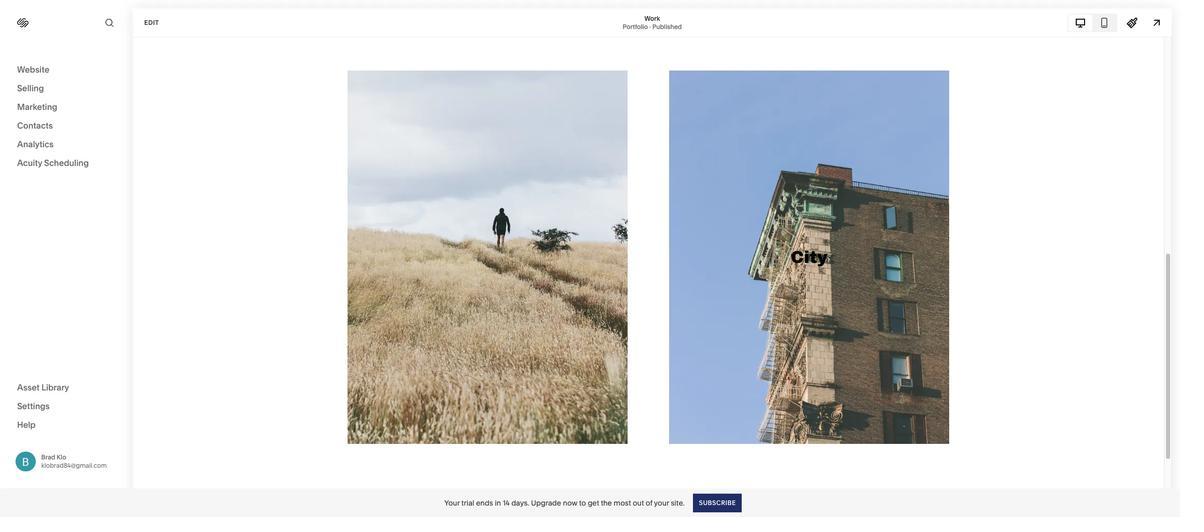Task type: locate. For each thing, give the bounding box(es) containing it.
help
[[17, 420, 36, 430]]

most
[[614, 499, 631, 508]]

now
[[563, 499, 578, 508]]

subscribe button
[[693, 494, 742, 513]]

site.
[[671, 499, 685, 508]]

your trial ends in 14 days. upgrade now to get the most out of your site.
[[445, 499, 685, 508]]

·
[[650, 23, 651, 30]]

selling
[[17, 83, 44, 93]]

published
[[653, 23, 682, 30]]

ends
[[476, 499, 493, 508]]

settings
[[17, 401, 50, 411]]

klo
[[57, 454, 66, 461]]

of
[[646, 499, 653, 508]]

14
[[503, 499, 510, 508]]

settings link
[[17, 400, 115, 413]]

in
[[495, 499, 501, 508]]

asset library
[[17, 382, 69, 393]]

tab list
[[1069, 14, 1117, 31]]

analytics link
[[17, 139, 115, 151]]

subscribe
[[699, 499, 736, 507]]

contacts link
[[17, 120, 115, 132]]

your
[[654, 499, 670, 508]]

acuity scheduling
[[17, 158, 89, 168]]

asset library link
[[17, 382, 115, 394]]



Task type: describe. For each thing, give the bounding box(es) containing it.
acuity scheduling link
[[17, 157, 115, 170]]

help link
[[17, 419, 36, 431]]

work portfolio · published
[[623, 14, 682, 30]]

portfolio
[[623, 23, 648, 30]]

website link
[[17, 64, 115, 76]]

upgrade
[[531, 499, 562, 508]]

library
[[42, 382, 69, 393]]

scheduling
[[44, 158, 89, 168]]

out
[[633, 499, 644, 508]]

the
[[601, 499, 612, 508]]

website
[[17, 64, 49, 75]]

acuity
[[17, 158, 42, 168]]

days.
[[512, 499, 530, 508]]

selling link
[[17, 83, 115, 95]]

to
[[580, 499, 586, 508]]

your
[[445, 499, 460, 508]]

get
[[588, 499, 600, 508]]

edit
[[144, 18, 159, 26]]

marketing link
[[17, 101, 115, 114]]

contacts
[[17, 120, 53, 131]]

work
[[645, 14, 660, 22]]

brad klo klobrad84@gmail.com
[[41, 454, 107, 470]]

marketing
[[17, 102, 57, 112]]

analytics
[[17, 139, 54, 149]]

klobrad84@gmail.com
[[41, 462, 107, 470]]

trial
[[462, 499, 475, 508]]

brad
[[41, 454, 55, 461]]

asset
[[17, 382, 40, 393]]

edit button
[[138, 13, 166, 32]]



Task type: vqa. For each thing, say whether or not it's contained in the screenshot.
SETTINGS 'link' on the bottom left of the page
yes



